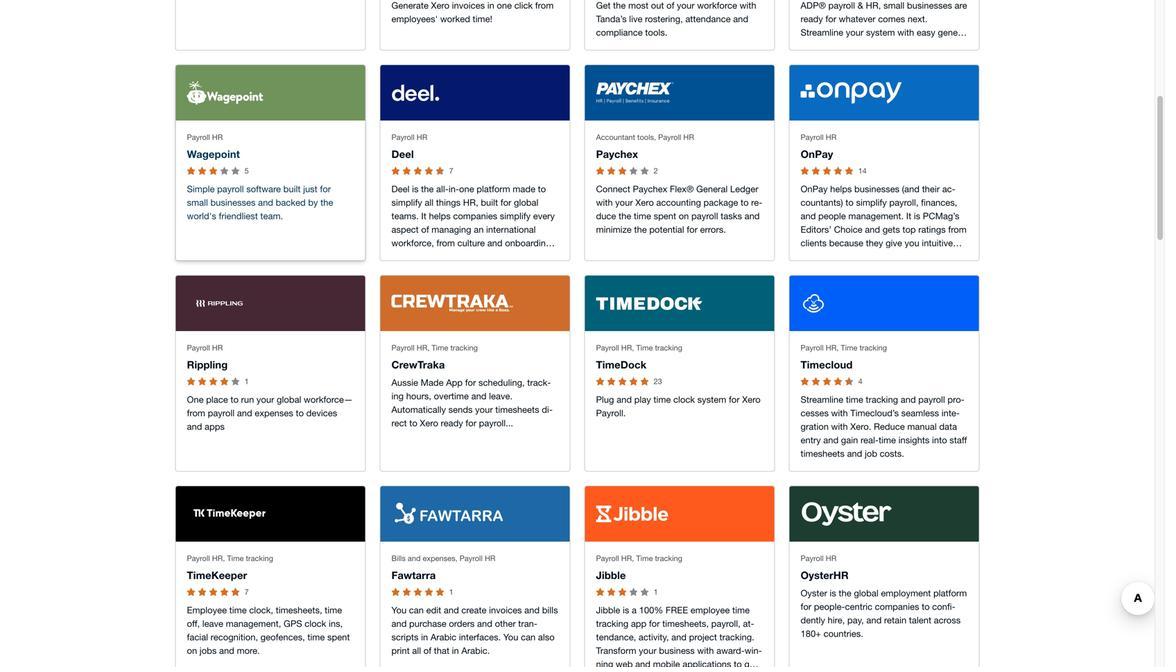 Task type: vqa. For each thing, say whether or not it's contained in the screenshot.
from
yes



Task type: describe. For each thing, give the bounding box(es) containing it.
1 vertical spatial you
[[503, 633, 518, 643]]

simplify inside onpay helps businesses (and their ac countants) to simplify payroll, finances, and people management. it is pcmag's editors' choice and gets top ratings from clients because they give you intuitive software, hands-on support, and the very best xero and time tracking integrations.
[[856, 198, 887, 208]]

and up they
[[865, 225, 880, 235]]

business
[[659, 646, 695, 657]]

hr, for leave
[[212, 555, 225, 564]]

local
[[402, 252, 421, 262]]

software
[[246, 184, 281, 195]]

0 horizontal spatial simplify
[[392, 198, 422, 208]]

management,
[[226, 619, 281, 630]]

play
[[634, 395, 651, 406]]

time inside plug and play time clock system for xero payroll.
[[654, 395, 671, 406]]

clients
[[801, 238, 827, 249]]

with inside connect paychex flex® general ledger with your xero accounting package to re duce the time spent on payroll tasks and minimize the potential for errors.
[[596, 198, 613, 208]]

1 vertical spatial in
[[452, 646, 459, 657]]

and inside employee time clock, timesheets, time off, leave management, gps clock ins, facial recognition, geofences, time spent on jobs and more.
[[219, 646, 234, 657]]

rippling
[[187, 359, 228, 372]]

from inside deel is the all-in-one platform made to simplify all things hr, built for global teams. it helps companies simplify every aspect of managing an international workforce, from culture and onboarding, to local payroll and compliance.
[[437, 238, 455, 249]]

intuitive
[[922, 238, 953, 249]]

staff
[[950, 435, 967, 446]]

xero inside plug and play time clock system for xero payroll.
[[742, 395, 761, 406]]

payroll for payroll hr, time tracking jibble
[[596, 555, 619, 564]]

global inside one place to run your global workforce— from payroll and expenses to devices and apps
[[277, 395, 301, 406]]

for inside simple payroll software built just for small businesses and backed by the world's friendliest team.
[[320, 184, 331, 195]]

helps inside deel is the all-in-one platform made to simplify all things hr, built for global teams. it helps companies simplify every aspect of managing an international workforce, from culture and onboarding, to local payroll and compliance.
[[429, 211, 451, 222]]

oysterhr
[[801, 570, 849, 582]]

onpay app logo image
[[801, 82, 902, 104]]

built inside deel is the all-in-one platform made to simplify all things hr, built for global teams. it helps companies simplify every aspect of managing an international workforce, from culture and onboarding, to local payroll and compliance.
[[481, 198, 498, 208]]

4
[[858, 377, 863, 387]]

and inside simple payroll software built just for small businesses and backed by the world's friendliest team.
[[258, 198, 273, 208]]

is inside the jibble is a 100% free employee time tracking app for timesheets, payroll, at tendance, activity, and project tracking. transform your business with award-win ning web and mobile applications to
[[623, 606, 629, 616]]

and inside payroll hr oysterhr oyster is the global employment platform for people-centric companies to confi dently hire, pay, and retain talent across 180+ countries.
[[867, 616, 882, 627]]

people
[[818, 211, 846, 222]]

payroll hr, time tracking crewtraka aussie made app for scheduling, track ing hours, overtime and leave. automatically sends your timesheets di rect to xero ready for payroll...
[[392, 344, 553, 429]]

payroll inside connect paychex flex® general ledger with your xero accounting package to re duce the time spent on payroll tasks and minimize the potential for errors.
[[692, 211, 718, 222]]

xero inside onpay helps businesses (and their ac countants) to simplify payroll, finances, and people management. it is pcmag's editors' choice and gets top ratings from clients because they give you intuitive software, hands-on support, and the very best xero and time tracking integrations.
[[821, 265, 839, 276]]

jobs
[[200, 646, 217, 657]]

payroll for payroll hr, time tracking crewtraka aussie made app for scheduling, track ing hours, overtime and leave. automatically sends your timesheets di rect to xero ready for payroll...
[[392, 344, 415, 353]]

for inside deel is the all-in-one platform made to simplify all things hr, built for global teams. it helps companies simplify every aspect of managing an international workforce, from culture and onboarding, to local payroll and compliance.
[[501, 198, 511, 208]]

payroll inside 'accountant tools, payroll hr paychex'
[[658, 133, 681, 142]]

the inside payroll hr oysterhr oyster is the global employment platform for people-centric companies to confi dently hire, pay, and retain talent across 180+ countries.
[[839, 589, 852, 599]]

and down "run"
[[237, 408, 252, 419]]

payroll hr, time tracking timecloud
[[801, 344, 887, 372]]

invoices
[[489, 606, 522, 616]]

streamline time tracking and payroll pro cesses with timecloud's seamless inte gration with xero. reduce manual data entry and gain real-time insights into staff timesheets and job costs.
[[801, 395, 967, 460]]

xero inside connect paychex flex® general ledger with your xero accounting package to re duce the time spent on payroll tasks and minimize the potential for errors.
[[636, 198, 654, 208]]

teams.
[[392, 211, 419, 222]]

and up business
[[671, 633, 687, 643]]

simple
[[187, 184, 215, 195]]

with inside the jibble is a 100% free employee time tracking app for timesheets, payroll, at tendance, activity, and project tracking. transform your business with award-win ning web and mobile applications to
[[697, 646, 714, 657]]

manual
[[907, 422, 937, 433]]

spent for recognition,
[[327, 633, 350, 643]]

businesses inside simple payroll software built just for small businesses and backed by the world's friendliest team.
[[210, 198, 256, 208]]

tools,
[[637, 133, 656, 142]]

integrations.
[[914, 265, 964, 276]]

and up 'editors''
[[801, 211, 816, 222]]

overtime
[[434, 391, 469, 402]]

payroll, inside onpay helps businesses (and their ac countants) to simplify payroll, finances, and people management. it is pcmag's editors' choice and gets top ratings from clients because they give you intuitive software, hands-on support, and the very best xero and time tracking integrations.
[[889, 198, 919, 208]]

all inside you can edit and create invoices and bills and purchase orders and other tran scripts in arabic interfaces. you can also print all of that in arabic.
[[412, 646, 421, 657]]

and right web
[[635, 660, 651, 668]]

clock inside employee time clock, timesheets, time off, leave management, gps clock ins, facial recognition, geofences, time spent on jobs and more.
[[305, 619, 326, 630]]

your inside connect paychex flex® general ledger with your xero accounting package to re duce the time spent on payroll tasks and minimize the potential for errors.
[[615, 198, 633, 208]]

retain
[[884, 616, 907, 627]]

costs.
[[880, 449, 904, 460]]

with down streamline
[[831, 408, 848, 419]]

1 vertical spatial can
[[521, 633, 536, 643]]

time right geofences,
[[307, 633, 325, 643]]

workforce,
[[392, 238, 434, 249]]

payroll inside bills and expenses, payroll hr fawtarra
[[460, 555, 483, 564]]

hr, inside deel is the all-in-one platform made to simplify all things hr, built for global teams. it helps companies simplify every aspect of managing an international workforce, from culture and onboarding, to local payroll and compliance.
[[463, 198, 478, 208]]

pro
[[948, 395, 965, 406]]

the inside onpay helps businesses (and their ac countants) to simplify payroll, finances, and people management. it is pcmag's editors' choice and gets top ratings from clients because they give you intuitive software, hands-on support, and the very best xero and time tracking integrations.
[[935, 252, 948, 262]]

on for duce
[[679, 211, 689, 222]]

hr, for time
[[621, 555, 634, 564]]

the inside simple payroll software built just for small businesses and backed by the world's friendliest team.
[[321, 198, 333, 208]]

deel is the all-in-one platform made to simplify all things hr, built for global teams. it helps companies simplify every aspect of managing an international workforce, from culture and onboarding, to local payroll and compliance.
[[392, 184, 555, 262]]

print
[[392, 646, 410, 657]]

0 horizontal spatial 1
[[245, 377, 249, 387]]

mobile
[[653, 660, 680, 668]]

payroll inside simple payroll software built just for small businesses and backed by the world's friendliest team.
[[217, 184, 244, 195]]

the inside deel is the all-in-one platform made to simplify all things hr, built for global teams. it helps companies simplify every aspect of managing an international workforce, from culture and onboarding, to local payroll and compliance.
[[421, 184, 434, 195]]

and up 'interfaces.'
[[477, 619, 492, 630]]

time inside connect paychex flex® general ledger with your xero accounting package to re duce the time spent on payroll tasks and minimize the potential for errors.
[[634, 211, 651, 222]]

tracking inside payroll hr, time tracking timekeeper
[[246, 555, 273, 564]]

platform inside deel is the all-in-one platform made to simplify all things hr, built for global teams. it helps companies simplify every aspect of managing an international workforce, from culture and onboarding, to local payroll and compliance.
[[477, 184, 510, 195]]

time for cesses
[[841, 344, 858, 353]]

jibble logo image
[[596, 507, 668, 523]]

and up print
[[392, 619, 407, 630]]

crewtraka link
[[392, 359, 445, 372]]

editors'
[[801, 225, 832, 235]]

time inside payroll hr, time tracking crewtraka aussie made app for scheduling, track ing hours, overtime and leave. automatically sends your timesheets di rect to xero ready for payroll...
[[432, 344, 448, 353]]

gain
[[841, 435, 858, 446]]

fawtarra
[[392, 570, 436, 582]]

payroll hr deel
[[392, 133, 427, 161]]

timedock link
[[596, 359, 647, 372]]

tracking inside payroll hr, time tracking crewtraka aussie made app for scheduling, track ing hours, overtime and leave. automatically sends your timesheets di rect to xero ready for payroll...
[[450, 344, 478, 353]]

confi
[[932, 602, 956, 613]]

plug
[[596, 395, 614, 406]]

plug and play time clock system for xero payroll.
[[596, 395, 761, 419]]

culture
[[458, 238, 485, 249]]

time down reduce
[[879, 435, 896, 446]]

is inside payroll hr oysterhr oyster is the global employment platform for people-centric companies to confi dently hire, pay, and retain talent across 180+ countries.
[[830, 589, 836, 599]]

to right made on the left of the page
[[538, 184, 546, 195]]

geofences,
[[261, 633, 305, 643]]

global inside deel is the all-in-one platform made to simplify all things hr, built for global teams. it helps companies simplify every aspect of managing an international workforce, from culture and onboarding, to local payroll and compliance.
[[514, 198, 539, 208]]

is inside deel is the all-in-one platform made to simplify all things hr, built for global teams. it helps companies simplify every aspect of managing an international workforce, from culture and onboarding, to local payroll and compliance.
[[412, 184, 419, 195]]

wagepoint link
[[187, 148, 240, 161]]

and down gain
[[847, 449, 862, 460]]

leave.
[[489, 391, 513, 402]]

of for for
[[421, 225, 429, 235]]

the up minimize
[[619, 211, 631, 222]]

xero inside payroll hr, time tracking crewtraka aussie made app for scheduling, track ing hours, overtime and leave. automatically sends your timesheets di rect to xero ready for payroll...
[[420, 418, 438, 429]]

tracking inside streamline time tracking and payroll pro cesses with timecloud's seamless inte gration with xero. reduce manual data entry and gain real-time insights into staff timesheets and job costs.
[[866, 395, 898, 406]]

global inside payroll hr oysterhr oyster is the global employment platform for people-centric companies to confi dently hire, pay, and retain talent across 180+ countries.
[[854, 589, 879, 599]]

and left apps
[[187, 422, 202, 433]]

into
[[932, 435, 947, 446]]

0 horizontal spatial in
[[421, 633, 428, 643]]

hr, inside payroll hr, time tracking crewtraka aussie made app for scheduling, track ing hours, overtime and leave. automatically sends your timesheets di rect to xero ready for payroll...
[[417, 344, 430, 353]]

to inside connect paychex flex® general ledger with your xero accounting package to re duce the time spent on payroll tasks and minimize the potential for errors.
[[741, 198, 749, 208]]

helps inside onpay helps businesses (and their ac countants) to simplify payroll, finances, and people management. it is pcmag's editors' choice and gets top ratings from clients because they give you intuitive software, hands-on support, and the very best xero and time tracking integrations.
[[830, 184, 852, 195]]

real-
[[861, 435, 879, 446]]

tracking inside 'payroll hr, time tracking timecloud'
[[860, 344, 887, 353]]

from inside onpay helps businesses (and their ac countants) to simplify payroll, finances, and people management. it is pcmag's editors' choice and gets top ratings from clients because they give you intuitive software, hands-on support, and the very best xero and time tracking integrations.
[[948, 225, 967, 235]]

also
[[538, 633, 555, 643]]

hr for deel
[[417, 133, 427, 142]]

accountant
[[596, 133, 635, 142]]

off,
[[187, 619, 200, 630]]

time inside the jibble is a 100% free employee time tracking app for timesheets, payroll, at tendance, activity, and project tracking. transform your business with award-win ning web and mobile applications to
[[732, 606, 750, 616]]

deel inside payroll hr deel
[[392, 148, 414, 161]]

for down sends
[[466, 418, 477, 429]]

track
[[527, 378, 551, 389]]

a
[[632, 606, 637, 616]]

purchase
[[409, 619, 447, 630]]

onpay helps businesses (and their ac countants) to simplify payroll, finances, and people management. it is pcmag's editors' choice and gets top ratings from clients because they give you intuitive software, hands-on support, and the very best xero and time tracking integrations.
[[801, 184, 967, 276]]

your inside one place to run your global workforce— from payroll and expenses to devices and apps
[[257, 395, 274, 406]]

timecloud logo image
[[801, 292, 826, 316]]

payroll for payroll hr deel
[[392, 133, 415, 142]]

for inside the jibble is a 100% free employee time tracking app for timesheets, payroll, at tendance, activity, and project tracking. transform your business with award-win ning web and mobile applications to
[[649, 619, 660, 630]]

payroll for payroll hr wagepoint
[[187, 133, 210, 142]]

insights
[[899, 435, 930, 446]]

payroll inside one place to run your global workforce— from payroll and expenses to devices and apps
[[208, 408, 235, 419]]

timesheets inside payroll hr, time tracking crewtraka aussie made app for scheduling, track ing hours, overtime and leave. automatically sends your timesheets di rect to xero ready for payroll...
[[495, 405, 539, 416]]

timecloud's
[[851, 408, 899, 419]]

platform inside payroll hr oysterhr oyster is the global employment platform for people-centric companies to confi dently hire, pay, and retain talent across 180+ countries.
[[934, 589, 967, 599]]

to inside payroll hr oysterhr oyster is the global employment platform for people-centric companies to confi dently hire, pay, and retain talent across 180+ countries.
[[922, 602, 930, 613]]

expenses,
[[423, 555, 458, 564]]

and up orders
[[444, 606, 459, 616]]

xero.
[[851, 422, 871, 433]]

your inside payroll hr, time tracking crewtraka aussie made app for scheduling, track ing hours, overtime and leave. automatically sends your timesheets di rect to xero ready for payroll...
[[475, 405, 493, 416]]

clock,
[[249, 606, 273, 616]]

and inside plug and play time clock system for xero payroll.
[[617, 395, 632, 406]]

from inside one place to run your global workforce— from payroll and expenses to devices and apps
[[187, 408, 205, 419]]

timesheets, inside the jibble is a 100% free employee time tracking app for timesheets, payroll, at tendance, activity, and project tracking. transform your business with award-win ning web and mobile applications to
[[662, 619, 709, 630]]

100%
[[639, 606, 663, 616]]

and down culture
[[453, 252, 468, 262]]

hr inside 'accountant tools, payroll hr paychex'
[[683, 133, 694, 142]]

and up 'compliance.'
[[487, 238, 503, 249]]

data
[[939, 422, 957, 433]]

time inside onpay helps businesses (and their ac countants) to simplify payroll, finances, and people management. it is pcmag's editors' choice and gets top ratings from clients because they give you intuitive software, hands-on support, and the very best xero and time tracking integrations.
[[859, 265, 877, 276]]

payroll hr wagepoint
[[187, 133, 240, 161]]

arabic.
[[462, 646, 490, 657]]

ledger
[[730, 184, 759, 195]]

payroll hr, time tracking jibble
[[596, 555, 683, 582]]

friendliest
[[219, 211, 258, 222]]

payroll for payroll hr, time tracking timecloud
[[801, 344, 824, 353]]

time for leave
[[227, 555, 244, 564]]

with up gain
[[831, 422, 848, 433]]

leave
[[202, 619, 223, 630]]

reduce
[[874, 422, 905, 433]]

crewtraka
[[392, 359, 445, 372]]

oysterhr app logo image
[[801, 503, 893, 527]]

sends
[[448, 405, 473, 416]]

and down hands- at top right
[[842, 265, 857, 276]]

simple payroll software built just for small businesses and backed by the world's friendliest team.
[[187, 184, 333, 222]]

package
[[704, 198, 738, 208]]

it inside deel is the all-in-one platform made to simplify all things hr, built for global teams. it helps companies simplify every aspect of managing an international workforce, from culture and onboarding, to local payroll and compliance.
[[421, 211, 426, 222]]

for inside connect paychex flex® general ledger with your xero accounting package to re duce the time spent on payroll tasks and minimize the potential for errors.
[[687, 225, 698, 235]]

hr, for cesses
[[826, 344, 839, 353]]

and inside connect paychex flex® general ledger with your xero accounting package to re duce the time spent on payroll tasks and minimize the potential for errors.
[[745, 211, 760, 222]]

free
[[666, 606, 688, 616]]

tasks
[[721, 211, 742, 222]]

and inside payroll hr, time tracking crewtraka aussie made app for scheduling, track ing hours, overtime and leave. automatically sends your timesheets di rect to xero ready for payroll...
[[471, 391, 487, 402]]

and up seamless
[[901, 395, 916, 406]]

workforce—
[[304, 395, 353, 406]]

time up management,
[[229, 606, 247, 616]]

hours,
[[406, 391, 431, 402]]

onpay inside payroll hr onpay
[[801, 148, 833, 161]]

hr for onpay
[[826, 133, 837, 142]]

inte
[[942, 408, 960, 419]]

jibble inside the payroll hr, time tracking jibble
[[596, 570, 626, 582]]

aussie
[[392, 378, 418, 389]]

and down intuitive
[[918, 252, 933, 262]]

by
[[308, 198, 318, 208]]

oyster
[[801, 589, 827, 599]]

to inside payroll hr, time tracking crewtraka aussie made app for scheduling, track ing hours, overtime and leave. automatically sends your timesheets di rect to xero ready for payroll...
[[409, 418, 417, 429]]

your inside the jibble is a 100% free employee time tracking app for timesheets, payroll, at tendance, activity, and project tracking. transform your business with award-win ning web and mobile applications to
[[639, 646, 657, 657]]

general
[[696, 184, 728, 195]]

companies inside deel is the all-in-one platform made to simplify all things hr, built for global teams. it helps companies simplify every aspect of managing an international workforce, from culture and onboarding, to local payroll and compliance.
[[453, 211, 497, 222]]

employee
[[187, 606, 227, 616]]



Task type: locate. For each thing, give the bounding box(es) containing it.
every
[[533, 211, 555, 222]]

7 for deel
[[449, 167, 453, 176]]

countants)
[[801, 184, 956, 208]]

payroll inside payroll hr, time tracking timekeeper
[[187, 555, 210, 564]]

0 vertical spatial businesses
[[855, 184, 900, 195]]

built inside simple payroll software built just for small businesses and backed by the world's friendliest team.
[[283, 184, 301, 195]]

2 vertical spatial from
[[187, 408, 205, 419]]

it
[[421, 211, 426, 222], [906, 211, 912, 222]]

top
[[903, 225, 916, 235]]

0 vertical spatial paychex
[[596, 148, 638, 161]]

0 vertical spatial from
[[948, 225, 967, 235]]

errors.
[[700, 225, 726, 235]]

payroll inside payroll hr wagepoint
[[187, 133, 210, 142]]

ing
[[392, 378, 551, 402]]

hr, inside the payroll hr, time tracking jibble
[[621, 555, 634, 564]]

2 vertical spatial global
[[854, 589, 879, 599]]

1 for ning
[[654, 588, 658, 597]]

1 horizontal spatial helps
[[830, 184, 852, 195]]

2 vertical spatial on
[[187, 646, 197, 657]]

0 horizontal spatial businesses
[[210, 198, 256, 208]]

0 horizontal spatial payroll,
[[711, 619, 741, 630]]

helps
[[830, 184, 852, 195], [429, 211, 451, 222]]

time inside payroll hr, time tracking timekeeper
[[227, 555, 244, 564]]

bills
[[542, 606, 558, 616]]

payroll inside payroll hr, time tracking timedock
[[596, 344, 619, 353]]

0 vertical spatial built
[[283, 184, 301, 195]]

0 horizontal spatial 7
[[245, 588, 249, 597]]

2 horizontal spatial global
[[854, 589, 879, 599]]

world's
[[187, 211, 216, 222]]

0 vertical spatial companies
[[453, 211, 497, 222]]

give
[[886, 238, 902, 249]]

it right teams.
[[421, 211, 426, 222]]

payroll for payroll hr oysterhr oyster is the global employment platform for people-centric companies to confi dently hire, pay, and retain talent across 180+ countries.
[[801, 555, 824, 564]]

the up "centric"
[[839, 589, 852, 599]]

deel link
[[392, 148, 414, 161]]

best
[[801, 265, 818, 276]]

tracking
[[879, 265, 912, 276], [450, 344, 478, 353], [655, 344, 683, 353], [860, 344, 887, 353], [866, 395, 898, 406], [246, 555, 273, 564], [655, 555, 683, 564], [596, 619, 629, 630]]

on for recognition,
[[187, 646, 197, 657]]

xero right 'system'
[[742, 395, 761, 406]]

payroll for payroll hr rippling
[[187, 344, 210, 353]]

timekeeper link
[[187, 570, 247, 582]]

of inside you can edit and create invoices and bills and purchase orders and other tran scripts in arabic interfaces. you can also print all of that in arabic.
[[424, 646, 431, 657]]

0 vertical spatial timesheets,
[[276, 606, 322, 616]]

1 vertical spatial spent
[[327, 633, 350, 643]]

xero
[[636, 198, 654, 208], [821, 265, 839, 276], [742, 395, 761, 406], [420, 418, 438, 429]]

hr inside payroll hr oysterhr oyster is the global employment platform for people-centric companies to confi dently hire, pay, and retain talent across 180+ countries.
[[826, 555, 837, 564]]

payroll inside deel is the all-in-one platform made to simplify all things hr, built for global teams. it helps companies simplify every aspect of managing an international workforce, from culture and onboarding, to local payroll and compliance.
[[423, 252, 450, 262]]

on inside onpay helps businesses (and their ac countants) to simplify payroll, finances, and people management. it is pcmag's editors' choice and gets top ratings from clients because they give you intuitive software, hands-on support, and the very best xero and time tracking integrations.
[[869, 252, 879, 262]]

payroll, down '(and'
[[889, 198, 919, 208]]

1 horizontal spatial on
[[679, 211, 689, 222]]

payroll up oysterhr link on the right of the page
[[801, 555, 824, 564]]

for right app at bottom left
[[465, 378, 476, 389]]

0 vertical spatial on
[[679, 211, 689, 222]]

time up crewtraka link at the bottom of the page
[[432, 344, 448, 353]]

1 vertical spatial from
[[437, 238, 455, 249]]

hr, for for
[[621, 344, 634, 353]]

1 horizontal spatial you
[[503, 633, 518, 643]]

1 horizontal spatial timesheets
[[801, 449, 845, 460]]

1 vertical spatial paychex
[[633, 184, 667, 195]]

0 horizontal spatial on
[[187, 646, 197, 657]]

and down re
[[745, 211, 760, 222]]

time
[[634, 211, 651, 222], [859, 265, 877, 276], [654, 395, 671, 406], [846, 395, 863, 406], [879, 435, 896, 446], [229, 606, 247, 616], [325, 606, 342, 616], [732, 606, 750, 616], [307, 633, 325, 643]]

1 up "run"
[[245, 377, 249, 387]]

xero down 2 in the right of the page
[[636, 198, 654, 208]]

and right the bills
[[408, 555, 421, 564]]

on inside employee time clock, timesheets, time off, leave management, gps clock ins, facial recognition, geofences, time spent on jobs and more.
[[187, 646, 197, 657]]

employment
[[881, 589, 931, 599]]

1 jibble from the top
[[596, 570, 626, 582]]

1 horizontal spatial timesheets,
[[662, 619, 709, 630]]

1 horizontal spatial 7
[[449, 167, 453, 176]]

all inside deel is the all-in-one platform made to simplify all things hr, built for global teams. it helps companies simplify every aspect of managing an international workforce, from culture and onboarding, to local payroll and compliance.
[[425, 198, 434, 208]]

simplify up teams.
[[392, 198, 422, 208]]

for up international
[[501, 198, 511, 208]]

0 horizontal spatial timesheets,
[[276, 606, 322, 616]]

tracking up free
[[655, 555, 683, 564]]

facial
[[187, 633, 208, 643]]

0 vertical spatial deel
[[392, 148, 414, 161]]

0 vertical spatial onpay
[[801, 148, 833, 161]]

connect paychex flex® general ledger with your xero accounting package to re duce the time spent on payroll tasks and minimize the potential for errors.
[[596, 184, 763, 235]]

all right print
[[412, 646, 421, 657]]

talent
[[909, 616, 932, 627]]

1 vertical spatial built
[[481, 198, 498, 208]]

0 vertical spatial 7
[[449, 167, 453, 176]]

0 vertical spatial timesheets
[[495, 405, 539, 416]]

ready
[[441, 418, 463, 429]]

7 for timekeeper
[[245, 588, 249, 597]]

companies inside payroll hr oysterhr oyster is the global employment platform for people-centric companies to confi dently hire, pay, and retain talent across 180+ countries.
[[875, 602, 919, 613]]

countries.
[[824, 629, 863, 640]]

you left edit
[[392, 606, 407, 616]]

1 horizontal spatial in
[[452, 646, 459, 657]]

0 horizontal spatial clock
[[305, 619, 326, 630]]

aspect
[[392, 225, 419, 235]]

payroll
[[217, 184, 244, 195], [692, 211, 718, 222], [423, 252, 450, 262], [919, 395, 945, 406], [208, 408, 235, 419]]

0 vertical spatial of
[[421, 225, 429, 235]]

because
[[829, 238, 864, 249]]

flex®
[[670, 184, 694, 195]]

0 horizontal spatial spent
[[327, 633, 350, 643]]

1 vertical spatial timesheets
[[801, 449, 845, 460]]

0 horizontal spatial built
[[283, 184, 301, 195]]

of inside deel is the all-in-one platform made to simplify all things hr, built for global teams. it helps companies simplify every aspect of managing an international workforce, from culture and onboarding, to local payroll and compliance.
[[421, 225, 429, 235]]

payroll.
[[596, 408, 626, 419]]

tracking up timecloud's
[[866, 395, 898, 406]]

hr up the onpay link
[[826, 133, 837, 142]]

to inside onpay helps businesses (and their ac countants) to simplify payroll, finances, and people management. it is pcmag's editors' choice and gets top ratings from clients because they give you intuitive software, hands-on support, and the very best xero and time tracking integrations.
[[846, 198, 854, 208]]

payroll for payroll hr, time tracking timekeeper
[[187, 555, 210, 564]]

one place to run your global workforce— from payroll and expenses to devices and apps
[[187, 395, 353, 433]]

jibble
[[596, 570, 626, 582], [596, 606, 620, 616]]

team.
[[260, 211, 283, 222]]

1 vertical spatial of
[[424, 646, 431, 657]]

0 horizontal spatial global
[[277, 395, 301, 406]]

0 vertical spatial jibble
[[596, 570, 626, 582]]

payroll inside 'payroll hr, time tracking timecloud'
[[801, 344, 824, 353]]

paychex down accountant
[[596, 148, 638, 161]]

you down other
[[503, 633, 518, 643]]

1 it from the left
[[421, 211, 426, 222]]

for inside payroll hr oysterhr oyster is the global employment platform for people-centric companies to confi dently hire, pay, and retain talent across 180+ countries.
[[801, 602, 812, 613]]

deel inside deel is the all-in-one platform made to simplify all things hr, built for global teams. it helps companies simplify every aspect of managing an international workforce, from culture and onboarding, to local payroll and compliance.
[[392, 184, 410, 195]]

on down facial
[[187, 646, 197, 657]]

from down managing
[[437, 238, 455, 249]]

fawtarra app logo image
[[392, 503, 509, 527]]

2 horizontal spatial from
[[948, 225, 967, 235]]

payroll inside payroll hr deel
[[392, 133, 415, 142]]

it up top
[[906, 211, 912, 222]]

payroll hr rippling
[[187, 344, 228, 372]]

1 vertical spatial clock
[[305, 619, 326, 630]]

1 down bills and expenses, payroll hr fawtarra
[[449, 588, 453, 597]]

onpay link
[[801, 148, 833, 161]]

scripts
[[392, 619, 538, 643]]

tendance,
[[596, 619, 754, 643]]

1 vertical spatial companies
[[875, 602, 919, 613]]

payroll up rippling
[[187, 344, 210, 353]]

can down 'tran'
[[521, 633, 536, 643]]

0 horizontal spatial from
[[187, 408, 205, 419]]

tracking up app at bottom left
[[450, 344, 478, 353]]

clock left ins,
[[305, 619, 326, 630]]

hr for rippling
[[212, 344, 223, 353]]

0 vertical spatial all
[[425, 198, 434, 208]]

managing
[[432, 225, 471, 235]]

other
[[495, 619, 516, 630]]

payroll up deel link on the left top of the page
[[392, 133, 415, 142]]

spent up potential
[[654, 211, 676, 222]]

ac
[[942, 184, 956, 195]]

hr, up timecloud link
[[826, 344, 839, 353]]

it inside onpay helps businesses (and their ac countants) to simplify payroll, finances, and people management. it is pcmag's editors' choice and gets top ratings from clients because they give you intuitive software, hands-on support, and the very best xero and time tracking integrations.
[[906, 211, 912, 222]]

1 horizontal spatial it
[[906, 211, 912, 222]]

timesheets inside streamline time tracking and payroll pro cesses with timecloud's seamless inte gration with xero. reduce manual data entry and gain real-time insights into staff timesheets and job costs.
[[801, 449, 845, 460]]

gration
[[801, 408, 960, 433]]

spent
[[654, 211, 676, 222], [327, 633, 350, 643]]

your up payroll...
[[475, 405, 493, 416]]

timekeeper
[[187, 570, 247, 582]]

2 horizontal spatial simplify
[[856, 198, 887, 208]]

jibble link
[[596, 570, 626, 582]]

hr, up crewtraka link at the bottom of the page
[[417, 344, 430, 353]]

spent inside employee time clock, timesheets, time off, leave management, gps clock ins, facial recognition, geofences, time spent on jobs and more.
[[327, 633, 350, 643]]

0 horizontal spatial can
[[409, 606, 424, 616]]

jibble inside the jibble is a 100% free employee time tracking app for timesheets, payroll, at tendance, activity, and project tracking. transform your business with award-win ning web and mobile applications to
[[596, 606, 620, 616]]

tracking.
[[720, 633, 755, 643]]

payroll up the onpay link
[[801, 133, 824, 142]]

win
[[745, 646, 762, 657]]

payroll, inside the jibble is a 100% free employee time tracking app for timesheets, payroll, at tendance, activity, and project tracking. transform your business with award-win ning web and mobile applications to
[[711, 619, 741, 630]]

payroll up 'wagepoint' link
[[187, 133, 210, 142]]

0 horizontal spatial you
[[392, 606, 407, 616]]

hr inside payroll hr wagepoint
[[212, 133, 223, 142]]

1 horizontal spatial simplify
[[500, 211, 531, 222]]

hr up 'wagepoint' link
[[212, 133, 223, 142]]

5
[[245, 167, 249, 176]]

1 onpay from the top
[[801, 148, 833, 161]]

0 vertical spatial platform
[[477, 184, 510, 195]]

clock left 'system'
[[674, 395, 695, 406]]

timesheets, inside employee time clock, timesheets, time off, leave management, gps clock ins, facial recognition, geofences, time spent on jobs and more.
[[276, 606, 322, 616]]

time down 23
[[654, 395, 671, 406]]

hr, inside 'payroll hr, time tracking timecloud'
[[826, 344, 839, 353]]

of left that
[[424, 646, 431, 657]]

1 horizontal spatial built
[[481, 198, 498, 208]]

edit
[[426, 606, 441, 616]]

time up ins,
[[325, 606, 342, 616]]

paychex down 2 in the right of the page
[[633, 184, 667, 195]]

to left devices
[[296, 408, 304, 419]]

payroll inside payroll hr, time tracking crewtraka aussie made app for scheduling, track ing hours, overtime and leave. automatically sends your timesheets di rect to xero ready for payroll...
[[392, 344, 415, 353]]

hr, up timedock
[[621, 344, 634, 353]]

and up 'tran'
[[524, 606, 540, 616]]

0 vertical spatial global
[[514, 198, 539, 208]]

1 horizontal spatial spent
[[654, 211, 676, 222]]

2 deel from the top
[[392, 184, 410, 195]]

time up potential
[[634, 211, 651, 222]]

job
[[865, 449, 877, 460]]

time down 4 at right bottom
[[846, 395, 863, 406]]

1 horizontal spatial companies
[[875, 602, 919, 613]]

tracking inside the jibble is a 100% free employee time tracking app for timesheets, payroll, at tendance, activity, and project tracking. transform your business with award-win ning web and mobile applications to
[[596, 619, 629, 630]]

0 vertical spatial payroll,
[[889, 198, 919, 208]]

payroll right 'expenses,'
[[460, 555, 483, 564]]

of up the workforce,
[[421, 225, 429, 235]]

paychex inside connect paychex flex® general ledger with your xero accounting package to re duce the time spent on payroll tasks and minimize the potential for errors.
[[633, 184, 667, 195]]

23
[[654, 377, 662, 387]]

ratings
[[919, 225, 946, 235]]

0 horizontal spatial platform
[[477, 184, 510, 195]]

1 vertical spatial businesses
[[210, 198, 256, 208]]

orders
[[449, 619, 475, 630]]

businesses inside onpay helps businesses (and their ac countants) to simplify payroll, finances, and people management. it is pcmag's editors' choice and gets top ratings from clients because they give you intuitive software, hands-on support, and the very best xero and time tracking integrations.
[[855, 184, 900, 195]]

hr right tools,
[[683, 133, 694, 142]]

timesheets down leave.
[[495, 405, 539, 416]]

onpay inside onpay helps businesses (and their ac countants) to simplify payroll, finances, and people management. it is pcmag's editors' choice and gets top ratings from clients because they give you intuitive software, hands-on support, and the very best xero and time tracking integrations.
[[801, 184, 828, 195]]

payroll up errors.
[[692, 211, 718, 222]]

0 vertical spatial helps
[[830, 184, 852, 195]]

hr
[[212, 133, 223, 142], [417, 133, 427, 142], [683, 133, 694, 142], [826, 133, 837, 142], [212, 344, 223, 353], [485, 555, 496, 564], [826, 555, 837, 564]]

the right by at the left top of page
[[321, 198, 333, 208]]

hr, inside payroll hr, time tracking timekeeper
[[212, 555, 225, 564]]

0 horizontal spatial companies
[[453, 211, 497, 222]]

payroll inside payroll hr oysterhr oyster is the global employment platform for people-centric companies to confi dently hire, pay, and retain talent across 180+ countries.
[[801, 555, 824, 564]]

connect
[[596, 184, 630, 195]]

payroll up crewtraka link at the bottom of the page
[[392, 344, 415, 353]]

1 up "100%"
[[654, 588, 658, 597]]

deel app logo image
[[392, 84, 439, 102]]

hr, inside payroll hr, time tracking timedock
[[621, 344, 634, 353]]

1 vertical spatial platform
[[934, 589, 967, 599]]

180+
[[801, 629, 821, 640]]

at
[[743, 619, 754, 630]]

1 horizontal spatial from
[[437, 238, 455, 249]]

built up the an
[[481, 198, 498, 208]]

1 vertical spatial all
[[412, 646, 421, 657]]

global down made on the left of the page
[[514, 198, 539, 208]]

paychex app logo image
[[596, 81, 674, 105]]

transform
[[596, 646, 636, 657]]

employee time clock, timesheets, time off, leave management, gps clock ins, facial recognition, geofences, time spent on jobs and more.
[[187, 606, 350, 657]]

you
[[905, 238, 920, 249]]

to left local
[[392, 252, 400, 262]]

finances,
[[921, 198, 957, 208]]

1 horizontal spatial businesses
[[855, 184, 900, 195]]

to
[[538, 184, 546, 195], [741, 198, 749, 208], [846, 198, 854, 208], [392, 252, 400, 262], [231, 395, 239, 406], [296, 408, 304, 419], [409, 418, 417, 429], [922, 602, 930, 613]]

platform up confi
[[934, 589, 967, 599]]

the left potential
[[634, 225, 647, 235]]

of for scripts
[[424, 646, 431, 657]]

global up "centric"
[[854, 589, 879, 599]]

1 vertical spatial timesheets,
[[662, 619, 709, 630]]

from down the pcmag's at the top right of page
[[948, 225, 967, 235]]

spent down ins,
[[327, 633, 350, 643]]

timesheets
[[495, 405, 539, 416], [801, 449, 845, 460]]

to left re
[[741, 198, 749, 208]]

very
[[950, 252, 967, 262]]

to up 'talent'
[[922, 602, 930, 613]]

hr for oysterhr
[[826, 555, 837, 564]]

payroll,
[[889, 198, 919, 208], [711, 619, 741, 630]]

hr, down one
[[463, 198, 478, 208]]

1 horizontal spatial can
[[521, 633, 536, 643]]

0 horizontal spatial helps
[[429, 211, 451, 222]]

payroll up timedock link
[[596, 344, 619, 353]]

2 onpay from the top
[[801, 184, 828, 195]]

0 vertical spatial can
[[409, 606, 424, 616]]

0 vertical spatial in
[[421, 633, 428, 643]]

2 it from the left
[[906, 211, 912, 222]]

0 vertical spatial spent
[[654, 211, 676, 222]]

time for for
[[636, 344, 653, 353]]

2 horizontal spatial on
[[869, 252, 879, 262]]

to left "run"
[[231, 395, 239, 406]]

2 horizontal spatial 1
[[654, 588, 658, 597]]

payroll inside payroll hr onpay
[[801, 133, 824, 142]]

onboarding,
[[505, 238, 554, 249]]

payroll inside streamline time tracking and payroll pro cesses with timecloud's seamless inte gration with xero. reduce manual data entry and gain real-time insights into staff timesheets and job costs.
[[919, 395, 945, 406]]

and left gain
[[823, 435, 839, 446]]

businesses up friendliest
[[210, 198, 256, 208]]

xero down software,
[[821, 265, 839, 276]]

hr inside payroll hr onpay
[[826, 133, 837, 142]]

hr,
[[463, 198, 478, 208], [417, 344, 430, 353], [621, 344, 634, 353], [826, 344, 839, 353], [212, 555, 225, 564], [621, 555, 634, 564]]

14
[[858, 167, 867, 176]]

place
[[206, 395, 228, 406]]

crewtraka logo image
[[392, 295, 513, 313]]

hr inside payroll hr deel
[[417, 133, 427, 142]]

hr for wagepoint
[[212, 133, 223, 142]]

with down 'connect'
[[596, 198, 613, 208]]

timesheets down entry
[[801, 449, 845, 460]]

1 vertical spatial 7
[[245, 588, 249, 597]]

0 vertical spatial clock
[[674, 395, 695, 406]]

is left all-
[[412, 184, 419, 195]]

xero down automatically
[[420, 418, 438, 429]]

helps down things
[[429, 211, 451, 222]]

and
[[258, 198, 273, 208], [745, 211, 760, 222], [801, 211, 816, 222], [865, 225, 880, 235], [487, 238, 503, 249], [453, 252, 468, 262], [918, 252, 933, 262], [842, 265, 857, 276], [471, 391, 487, 402], [617, 395, 632, 406], [901, 395, 916, 406], [237, 408, 252, 419], [187, 422, 202, 433], [823, 435, 839, 446], [847, 449, 862, 460], [408, 555, 421, 564], [444, 606, 459, 616], [524, 606, 540, 616], [867, 616, 882, 627], [392, 619, 407, 630], [477, 619, 492, 630], [671, 633, 687, 643], [219, 646, 234, 657], [635, 660, 651, 668]]

payroll for payroll hr onpay
[[801, 133, 824, 142]]

more.
[[237, 646, 260, 657]]

clock inside plug and play time clock system for xero payroll.
[[674, 395, 695, 406]]

spent for duce
[[654, 211, 676, 222]]

hr inside bills and expenses, payroll hr fawtarra
[[485, 555, 496, 564]]

1 vertical spatial onpay
[[801, 184, 828, 195]]

1 horizontal spatial global
[[514, 198, 539, 208]]

0 horizontal spatial it
[[421, 211, 426, 222]]

in-
[[449, 184, 459, 195]]

wagepoint app logo image
[[187, 81, 263, 105]]

bills and expenses, payroll hr fawtarra
[[392, 555, 496, 582]]

on inside connect paychex flex® general ledger with your xero accounting package to re duce the time spent on payroll tasks and minimize the potential for errors.
[[679, 211, 689, 222]]

tracking left app
[[596, 619, 629, 630]]

timesheets, up gps
[[276, 606, 322, 616]]

activity,
[[639, 633, 669, 643]]

2 jibble from the top
[[596, 606, 620, 616]]

tracking down support, on the right of page
[[879, 265, 912, 276]]

hr down deel app logo
[[417, 133, 427, 142]]

1 horizontal spatial payroll,
[[889, 198, 919, 208]]

tracking inside the payroll hr, time tracking jibble
[[655, 555, 683, 564]]

for inside plug and play time clock system for xero payroll.
[[729, 395, 740, 406]]

1 vertical spatial global
[[277, 395, 301, 406]]

1 horizontal spatial platform
[[934, 589, 967, 599]]

1 vertical spatial helps
[[429, 211, 451, 222]]

tracking inside onpay helps businesses (and their ac countants) to simplify payroll, finances, and people management. it is pcmag's editors' choice and gets top ratings from clients because they give you intuitive software, hands-on support, and the very best xero and time tracking integrations.
[[879, 265, 912, 276]]

global
[[514, 198, 539, 208], [277, 395, 301, 406], [854, 589, 879, 599]]

di
[[542, 405, 553, 416]]

dently
[[801, 602, 956, 627]]

on down they
[[869, 252, 879, 262]]

1 vertical spatial on
[[869, 252, 879, 262]]

your down activity,
[[639, 646, 657, 657]]

timekeeper app logo image
[[187, 503, 272, 527]]

to up people
[[846, 198, 854, 208]]

one
[[187, 395, 204, 406]]

is
[[412, 184, 419, 195], [914, 211, 921, 222], [830, 589, 836, 599], [623, 606, 629, 616]]

1 horizontal spatial clock
[[674, 395, 695, 406]]

0 horizontal spatial timesheets
[[495, 405, 539, 416]]

choice
[[834, 225, 863, 235]]

1 deel from the top
[[392, 148, 414, 161]]

is inside onpay helps businesses (and their ac countants) to simplify payroll, finances, and people management. it is pcmag's editors' choice and gets top ratings from clients because they give you intuitive software, hands-on support, and the very best xero and time tracking integrations.
[[914, 211, 921, 222]]

payroll right tools,
[[658, 133, 681, 142]]

and up rect
[[471, 391, 487, 402]]

support,
[[881, 252, 915, 262]]

1 vertical spatial jibble
[[596, 606, 620, 616]]

0 vertical spatial you
[[392, 606, 407, 616]]

on down accounting
[[679, 211, 689, 222]]

small
[[187, 198, 208, 208]]

0 horizontal spatial all
[[412, 646, 421, 657]]

1 for that
[[449, 588, 453, 597]]

1 horizontal spatial 1
[[449, 588, 453, 597]]

companies up the an
[[453, 211, 497, 222]]

paychex inside 'accountant tools, payroll hr paychex'
[[596, 148, 638, 161]]

re
[[751, 198, 763, 208]]

1 horizontal spatial all
[[425, 198, 434, 208]]

interfaces.
[[459, 633, 501, 643]]

deel
[[392, 148, 414, 161], [392, 184, 410, 195]]

1 vertical spatial deel
[[392, 184, 410, 195]]

spent inside connect paychex flex® general ledger with your xero accounting package to re duce the time spent on payroll tasks and minimize the potential for errors.
[[654, 211, 676, 222]]

timedock logo image
[[596, 298, 703, 310]]

rippling app logo image
[[187, 292, 252, 316]]

for down "oyster" in the right bottom of the page
[[801, 602, 812, 613]]

is left a
[[623, 606, 629, 616]]

time inside 'payroll hr, time tracking timecloud'
[[841, 344, 858, 353]]

1 vertical spatial payroll,
[[711, 619, 741, 630]]

payroll for payroll hr, time tracking timedock
[[596, 344, 619, 353]]

tracking inside payroll hr, time tracking timedock
[[655, 344, 683, 353]]

payroll inside payroll hr rippling
[[187, 344, 210, 353]]

time for time
[[636, 555, 653, 564]]

and inside bills and expenses, payroll hr fawtarra
[[408, 555, 421, 564]]



